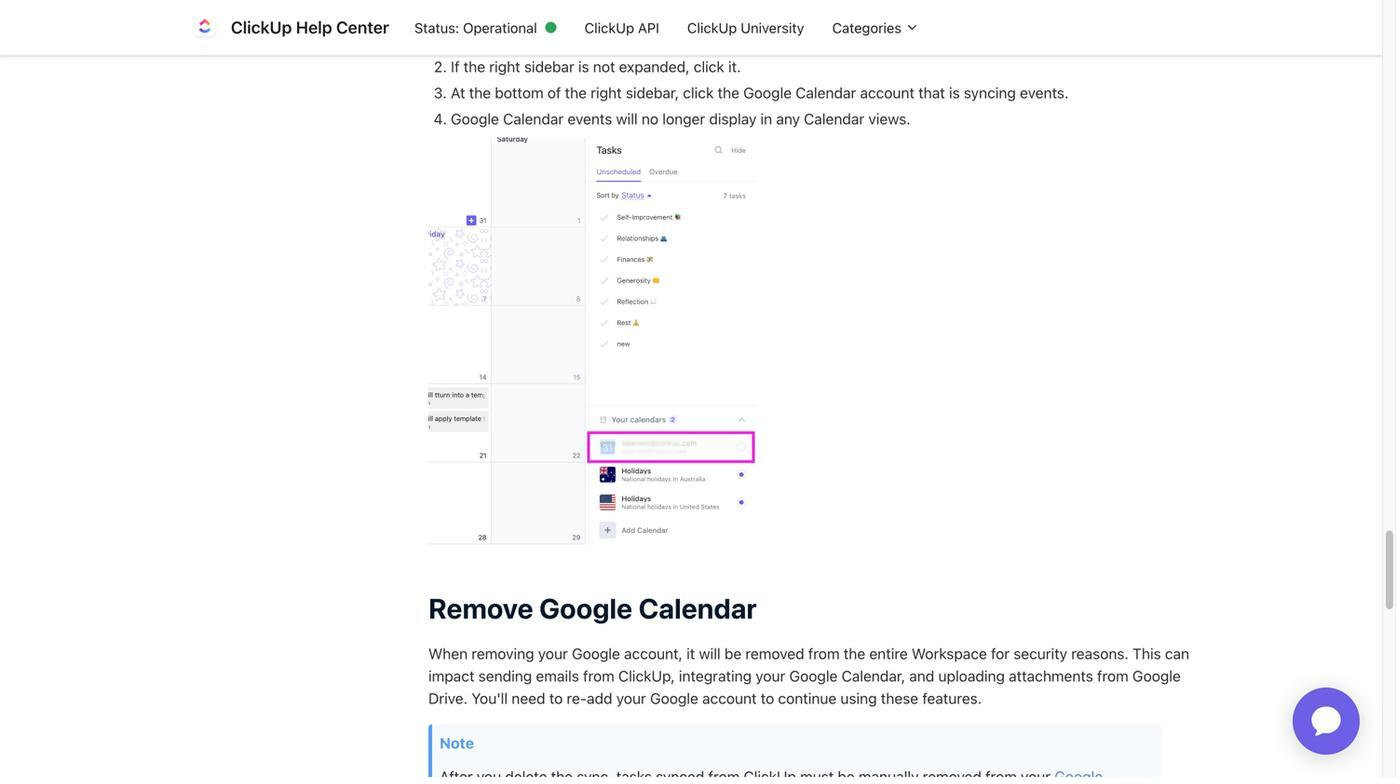 Task type: vqa. For each thing, say whether or not it's contained in the screenshot.
the right will
yes



Task type: locate. For each thing, give the bounding box(es) containing it.
sidebar,
[[626, 84, 679, 102]]

0 horizontal spatial clickup
[[231, 17, 292, 37]]

it
[[687, 645, 695, 663]]

calendar
[[519, 32, 580, 49], [796, 84, 857, 102], [503, 110, 564, 128], [804, 110, 865, 128], [639, 592, 757, 625]]

your down removed
[[756, 667, 786, 685]]

the right of
[[565, 84, 587, 102]]

1 horizontal spatial clickup
[[585, 19, 635, 36]]

clickup up it. at right
[[688, 19, 737, 36]]

the
[[464, 58, 486, 76], [469, 84, 491, 102], [565, 84, 587, 102], [718, 84, 740, 102], [844, 645, 866, 663]]

right down not
[[591, 84, 622, 102]]

0 vertical spatial is
[[579, 58, 590, 76]]

0 horizontal spatial your
[[538, 645, 568, 663]]

1 horizontal spatial will
[[699, 645, 721, 663]]

from down reasons. at right
[[1098, 667, 1129, 685]]

it.
[[729, 58, 741, 76]]

remove google calendar
[[429, 592, 757, 625]]

clickup help center link
[[190, 13, 401, 42]]

account down integrating
[[703, 690, 757, 707]]

0 vertical spatial account
[[861, 84, 915, 102]]

application
[[1271, 665, 1383, 777]]

be
[[725, 645, 742, 663]]

features.
[[923, 690, 982, 707]]

1 vertical spatial any
[[777, 110, 800, 128]]

clickup help help center home page image
[[190, 13, 220, 42]]

0 horizontal spatial is
[[579, 58, 590, 76]]

1 horizontal spatial from
[[809, 645, 840, 663]]

your
[[538, 645, 568, 663], [756, 667, 786, 685], [617, 690, 647, 707]]

the inside when removing your google account, it will be removed from the entire workspace for security reasons. this can impact sending emails from clickup, integrating your google calendar, and uploading attachments from google drive. you'll need to re-add your google account to continue using these features.
[[844, 645, 866, 663]]

0 horizontal spatial right
[[489, 58, 521, 76]]

removed
[[746, 645, 805, 663]]

center
[[336, 17, 389, 37]]

will
[[616, 110, 638, 128], [699, 645, 721, 663]]

re-
[[567, 690, 587, 707]]

categories
[[833, 19, 906, 36]]

click up longer
[[683, 84, 714, 102]]

2 horizontal spatial clickup
[[688, 19, 737, 36]]

will left no
[[616, 110, 638, 128]]

clickup left api
[[585, 19, 635, 36]]

security
[[1014, 645, 1068, 663]]

account up the views.
[[861, 84, 915, 102]]

remove
[[429, 592, 534, 625]]

integrating
[[679, 667, 752, 685]]

the right if
[[464, 58, 486, 76]]

api
[[638, 19, 660, 36]]

your up emails
[[538, 645, 568, 663]]

clickup for clickup university
[[688, 19, 737, 36]]

clickup help center
[[231, 17, 389, 37]]

calendar down bottom
[[503, 110, 564, 128]]

impact
[[429, 667, 475, 685]]

continue
[[779, 690, 837, 707]]

drive.
[[429, 690, 468, 707]]

clickup
[[231, 17, 292, 37], [585, 19, 635, 36], [688, 19, 737, 36]]

open
[[451, 32, 488, 49]]

workspace
[[912, 645, 988, 663]]

1 horizontal spatial any
[[777, 110, 800, 128]]

to
[[550, 690, 563, 707], [761, 690, 775, 707]]

add
[[587, 690, 613, 707]]

1 horizontal spatial account
[[861, 84, 915, 102]]

account inside the open any calendar view. if the right sidebar is not expanded, click it. at the bottom of the right sidebar, click the google calendar account that is syncing events. google calendar events will no longer display in any calendar views.
[[861, 84, 915, 102]]

2 vertical spatial your
[[617, 690, 647, 707]]

1 vertical spatial right
[[591, 84, 622, 102]]

0 vertical spatial any
[[492, 32, 515, 49]]

when
[[429, 645, 468, 663]]

google
[[744, 84, 792, 102], [451, 110, 499, 128], [539, 592, 633, 625], [572, 645, 621, 663], [790, 667, 838, 685], [1133, 667, 1181, 685], [650, 690, 699, 707]]

operational
[[463, 19, 537, 36]]

sidebar
[[525, 58, 575, 76]]

right up bottom
[[489, 58, 521, 76]]

any right open
[[492, 32, 515, 49]]

0 horizontal spatial from
[[583, 667, 615, 685]]

the up calendar,
[[844, 645, 866, 663]]

when removing your google account, it will be removed from the entire workspace for security reasons. this can impact sending emails from clickup, integrating your google calendar, and uploading attachments from google drive. you'll need to re-add your google account to continue using these features.
[[429, 645, 1190, 707]]

your down clickup,
[[617, 690, 647, 707]]

reasons.
[[1072, 645, 1129, 663]]

1 vertical spatial account
[[703, 690, 757, 707]]

1 vertical spatial your
[[756, 667, 786, 685]]

need
[[512, 690, 546, 707]]

0 horizontal spatial will
[[616, 110, 638, 128]]

clickup left help
[[231, 17, 292, 37]]

from
[[809, 645, 840, 663], [583, 667, 615, 685], [1098, 667, 1129, 685]]

is right that on the right
[[950, 84, 960, 102]]

the up the display
[[718, 84, 740, 102]]

1 vertical spatial will
[[699, 645, 721, 663]]

to left re-
[[550, 690, 563, 707]]

this
[[1133, 645, 1162, 663]]

any
[[492, 32, 515, 49], [777, 110, 800, 128]]

from up add
[[583, 667, 615, 685]]

click left it. at right
[[694, 58, 725, 76]]

calendar,
[[842, 667, 906, 685]]

1 horizontal spatial to
[[761, 690, 775, 707]]

from up continue
[[809, 645, 840, 663]]

1 horizontal spatial right
[[591, 84, 622, 102]]

0 horizontal spatial account
[[703, 690, 757, 707]]

0 vertical spatial right
[[489, 58, 521, 76]]

clickup for clickup api
[[585, 19, 635, 36]]

is left not
[[579, 58, 590, 76]]

in
[[761, 110, 773, 128]]

1 to from the left
[[550, 690, 563, 707]]

views.
[[869, 110, 911, 128]]

any right in
[[777, 110, 800, 128]]

is
[[579, 58, 590, 76], [950, 84, 960, 102]]

right
[[489, 58, 521, 76], [591, 84, 622, 102]]

categories button
[[819, 10, 934, 45]]

help
[[296, 17, 332, 37]]

0 horizontal spatial to
[[550, 690, 563, 707]]

calendar up it
[[639, 592, 757, 625]]

to left continue
[[761, 690, 775, 707]]

calendar up the sidebar
[[519, 32, 580, 49]]

for
[[991, 645, 1010, 663]]

click
[[694, 58, 725, 76], [683, 84, 714, 102]]

0 vertical spatial will
[[616, 110, 638, 128]]

account
[[861, 84, 915, 102], [703, 690, 757, 707]]

1 horizontal spatial is
[[950, 84, 960, 102]]

will right it
[[699, 645, 721, 663]]

entire
[[870, 645, 908, 663]]



Task type: describe. For each thing, give the bounding box(es) containing it.
bottom
[[495, 84, 544, 102]]

of
[[548, 84, 561, 102]]

clickup api
[[585, 19, 660, 36]]

0 horizontal spatial any
[[492, 32, 515, 49]]

that
[[919, 84, 946, 102]]

status: operational
[[415, 19, 537, 36]]

2 horizontal spatial your
[[756, 667, 786, 685]]

syncing
[[964, 84, 1016, 102]]

open any calendar view. if the right sidebar is not expanded, click it. at the bottom of the right sidebar, click the google calendar account that is syncing events. google calendar events will no longer display in any calendar views.
[[451, 32, 1069, 128]]

2023 04 17_10 51 21.png image
[[429, 137, 756, 545]]

the right the "at"
[[469, 84, 491, 102]]

0 vertical spatial click
[[694, 58, 725, 76]]

clickup for clickup help center
[[231, 17, 292, 37]]

no
[[642, 110, 659, 128]]

1 vertical spatial click
[[683, 84, 714, 102]]

2 horizontal spatial from
[[1098, 667, 1129, 685]]

you'll
[[472, 690, 508, 707]]

0 vertical spatial your
[[538, 645, 568, 663]]

clickup api link
[[571, 10, 674, 45]]

1 horizontal spatial your
[[617, 690, 647, 707]]

expanded,
[[619, 58, 690, 76]]

clickup university
[[688, 19, 805, 36]]

uploading
[[939, 667, 1005, 685]]

account inside when removing your google account, it will be removed from the entire workspace for security reasons. this can impact sending emails from clickup, integrating your google calendar, and uploading attachments from google drive. you'll need to re-add your google account to continue using these features.
[[703, 690, 757, 707]]

these
[[881, 690, 919, 707]]

emails
[[536, 667, 579, 685]]

at
[[451, 84, 465, 102]]

clickup,
[[619, 667, 675, 685]]

1 vertical spatial is
[[950, 84, 960, 102]]

sending
[[479, 667, 532, 685]]

account,
[[624, 645, 683, 663]]

university
[[741, 19, 805, 36]]

status:
[[415, 19, 460, 36]]

calendar down categories
[[796, 84, 857, 102]]

display
[[709, 110, 757, 128]]

events
[[568, 110, 613, 128]]

clickup university link
[[674, 10, 819, 45]]

removing
[[472, 645, 534, 663]]

will inside the open any calendar view. if the right sidebar is not expanded, click it. at the bottom of the right sidebar, click the google calendar account that is syncing events. google calendar events will no longer display in any calendar views.
[[616, 110, 638, 128]]

longer
[[663, 110, 706, 128]]

will inside when removing your google account, it will be removed from the entire workspace for security reasons. this can impact sending emails from clickup, integrating your google calendar, and uploading attachments from google drive. you'll need to re-add your google account to continue using these features.
[[699, 645, 721, 663]]

events.
[[1020, 84, 1069, 102]]

if
[[451, 58, 460, 76]]

using
[[841, 690, 877, 707]]

and
[[910, 667, 935, 685]]

calendar left the views.
[[804, 110, 865, 128]]

2 to from the left
[[761, 690, 775, 707]]

view.
[[584, 32, 618, 49]]

can
[[1166, 645, 1190, 663]]

attachments
[[1009, 667, 1094, 685]]

not
[[593, 58, 615, 76]]



